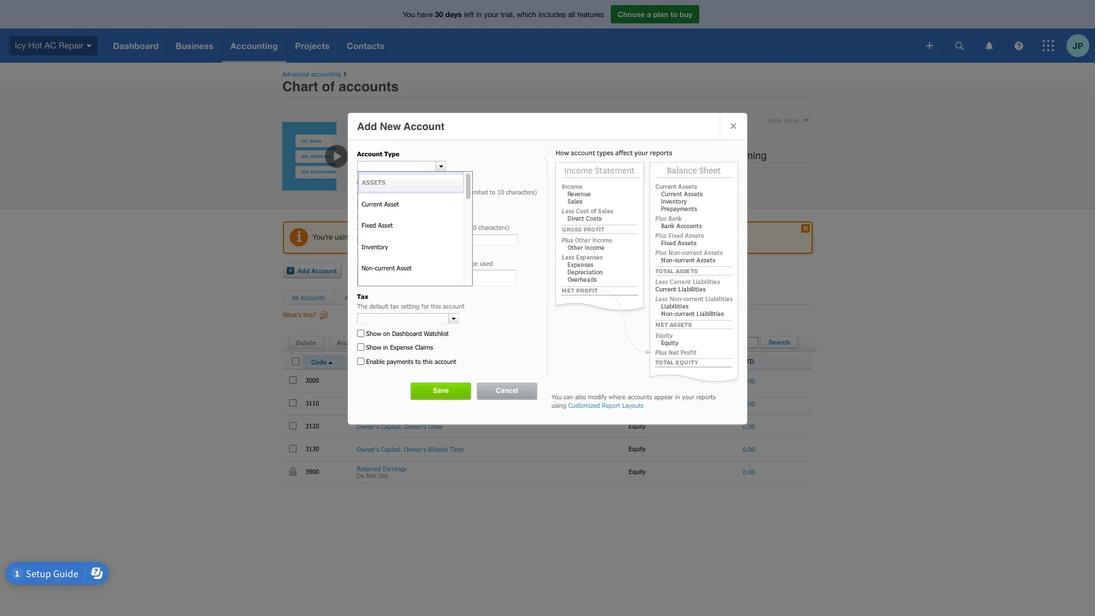Task type: vqa. For each thing, say whether or not it's contained in the screenshot.
the topmost ARCHIVE Link
yes



Task type: describe. For each thing, give the bounding box(es) containing it.
tax
[[391, 303, 399, 310]]

retained earnings do not use
[[357, 465, 407, 479]]

should
[[451, 259, 469, 267]]

save
[[433, 387, 449, 395]]

learn more link
[[399, 174, 452, 185]]

characters) for a short title for this account (limited to 150 characters)
[[479, 224, 510, 231]]

0 horizontal spatial svg image
[[926, 42, 933, 49]]

modify
[[588, 393, 607, 400]]

owner's capital: owner's investment
[[357, 400, 460, 407]]

transaction
[[480, 126, 530, 138]]

enable payments to this account
[[366, 357, 456, 365]]

more
[[428, 174, 452, 185]]

account inside tax the default tax setting for this account
[[443, 303, 465, 310]]

3000
[[305, 377, 321, 384]]

about
[[455, 174, 480, 185]]

jp banner
[[0, 0, 1095, 63]]

1 horizontal spatial your
[[641, 150, 661, 161]]

customizing
[[483, 174, 537, 185]]

buy
[[680, 10, 693, 19]]

default
[[370, 303, 389, 310]]

accounts down show
[[595, 174, 636, 185]]

to left show
[[581, 150, 590, 161]]

fixed
[[362, 221, 376, 229]]

your inside you can also modify where accounts appear in your reports using
[[682, 393, 694, 400]]

description a description of how this account should be used
[[357, 249, 493, 267]]

150
[[466, 224, 477, 231]]

short
[[363, 224, 377, 231]]

1 horizontal spatial you
[[496, 232, 508, 241]]

delete link
[[288, 336, 324, 349]]

customize
[[524, 232, 558, 241]]

0 horizontal spatial archive link
[[329, 336, 368, 349]]

owner's capital: owner's billable time link
[[357, 445, 463, 453]]

account inside name a short title for this account (limited to 150 characters)
[[413, 224, 434, 231]]

all accounts link
[[292, 293, 325, 301]]

how inside description a description of how this account should be used
[[402, 259, 414, 267]]

this for code/number
[[432, 188, 442, 196]]

account down no
[[435, 357, 456, 365]]

expense
[[390, 344, 413, 351]]

is
[[708, 150, 715, 161]]

show on dashboard watchlist
[[366, 330, 449, 337]]

1 horizontal spatial how
[[602, 232, 615, 241]]

do
[[357, 472, 364, 479]]

equity for owner's capital: owner's investment
[[629, 399, 648, 407]]

icy
[[15, 40, 26, 50]]

1 horizontal spatial archive link
[[554, 293, 574, 301]]

0.00 for owner's capital: owner's billable time
[[743, 445, 755, 453]]

account down xero on the top
[[543, 150, 579, 161]]

add for add bank account
[[362, 267, 374, 274]]

capital: for owner's capital: owner's draw
[[381, 422, 402, 430]]

your inside you have 30 days left in your trial, which includes all features
[[484, 10, 499, 19]]

add bank account
[[362, 267, 419, 274]]

in right the out
[[617, 232, 623, 241]]

print pdf
[[445, 267, 475, 274]]

can inside you can also modify where accounts appear in your reports using
[[564, 393, 573, 400]]

you for also
[[552, 393, 562, 400]]

choose
[[618, 10, 645, 19]]

billable
[[428, 445, 448, 453]]

30
[[435, 10, 443, 19]]

left
[[464, 10, 474, 19]]

includes
[[538, 10, 566, 19]]

accounting
[[311, 70, 341, 78]]

repair
[[59, 40, 83, 50]]

learn more about customizing the chart of accounts
[[399, 174, 636, 185]]

trial,
[[501, 10, 515, 19]]

to inside name a short title for this account (limited to 150 characters)
[[459, 224, 464, 231]]

dashboard
[[392, 330, 422, 337]]

a for a short title for this account (limited to 150 characters)
[[357, 224, 361, 231]]

advanced accounting › chart of accounts
[[282, 68, 399, 95]]

tax the default tax setting for this account
[[357, 293, 465, 310]]

icy hot ac repair
[[15, 40, 83, 50]]

this,
[[560, 232, 573, 241]]

0 vertical spatial using
[[335, 232, 353, 241]]

capital: for owner's capital: owner's billable time
[[381, 445, 402, 453]]

help inside 'hide help' link
[[784, 116, 799, 124]]

out
[[589, 232, 600, 241]]

0 horizontal spatial can
[[510, 232, 522, 241]]

2 horizontal spatial how
[[620, 150, 638, 161]]

account type
[[357, 150, 400, 157]]

4 equity from the top
[[629, 468, 648, 475]]

this for title
[[401, 224, 411, 231]]

(limited for 10
[[467, 188, 488, 196]]

not
[[366, 472, 376, 479]]

current asset
[[362, 200, 399, 207]]

retained
[[357, 465, 381, 472]]

bank
[[376, 267, 392, 274]]

code for code
[[311, 358, 327, 365]]

of inside advanced accounting › chart of accounts
[[322, 79, 335, 95]]

advanced accounting link
[[282, 70, 341, 78]]

hide help link
[[768, 114, 811, 127]]

investment
[[428, 400, 460, 407]]

owner's capital: owner's billable time
[[357, 445, 463, 453]]

chart for the
[[557, 174, 580, 185]]

this inside tax the default tax setting for this account
[[431, 303, 441, 310]]

0 vertical spatial archive
[[554, 293, 574, 301]]

5 0.00 link from the top
[[743, 468, 755, 476]]

days
[[445, 10, 462, 19]]

characters) for a unique code/number for this account (limited to 10 characters)
[[506, 188, 537, 196]]

of inside description a description of how this account should be used
[[395, 259, 400, 267]]

3130
[[305, 445, 321, 452]]

Show on Dashboard Watchlist checkbox
[[357, 330, 365, 337]]

1 horizontal spatial svg image
[[955, 41, 964, 50]]

what's this? link
[[283, 311, 328, 327]]

financial reports draw on each account to show how your business is performing
[[399, 150, 767, 161]]

non-current asset
[[362, 264, 412, 272]]

organization
[[393, 232, 433, 241]]

categorise
[[399, 126, 449, 138]]

Enable payments to this account checkbox
[[357, 357, 365, 365]]

import link
[[485, 262, 529, 278]]

a for a description of how this account should be used
[[357, 259, 361, 267]]

a for a unique code/number for this account (limited to 10 characters)
[[357, 188, 361, 196]]

navigation inside jp banner
[[105, 29, 918, 63]]

add new account
[[357, 120, 445, 132]]

you for 30
[[403, 10, 415, 19]]

no accounts selected
[[448, 337, 506, 345]]

all accounts
[[292, 293, 325, 301]]

cancel
[[496, 387, 518, 395]]

asset for current asset
[[384, 200, 399, 207]]

export
[[546, 267, 566, 274]]

0 vertical spatial reports
[[443, 150, 475, 161]]

Show in Expense Claims checkbox
[[357, 344, 365, 351]]

accounts inside advanced accounting › chart of accounts
[[339, 79, 399, 95]]

with
[[568, 126, 587, 138]]

each
[[517, 150, 540, 161]]

1 0.00 link from the top
[[743, 377, 755, 384]]

where
[[609, 393, 626, 400]]

.
[[677, 232, 679, 241]]

save button
[[411, 383, 471, 399]]

tax inside 'link'
[[406, 339, 418, 346]]

all
[[568, 10, 575, 19]]

center
[[655, 232, 677, 241]]

0.00 link for owner's capital: owner's draw
[[743, 422, 755, 430]]

hide
[[768, 116, 782, 124]]

choose a plan to buy
[[618, 10, 693, 19]]

add for add account
[[297, 267, 310, 274]]

to inside code a unique code/number for this account (limited to 10 characters)
[[490, 188, 495, 196]]

description
[[363, 259, 393, 267]]

current
[[375, 264, 395, 272]]



Task type: locate. For each thing, give the bounding box(es) containing it.
you right accounts.
[[496, 232, 508, 241]]

1 horizontal spatial code
[[357, 178, 373, 186]]

1 vertical spatial characters)
[[479, 224, 510, 231]]

1 vertical spatial asset
[[378, 221, 393, 229]]

draw
[[478, 150, 500, 161]]

how right the out
[[602, 232, 615, 241]]

svg image
[[955, 41, 964, 50], [926, 42, 933, 49]]

the
[[357, 303, 368, 310]]

2 vertical spatial how
[[402, 259, 414, 267]]

advanced
[[282, 70, 309, 78]]

0 vertical spatial how
[[620, 150, 638, 161]]

this for of
[[416, 259, 426, 267]]

4 0.00 from the top
[[743, 445, 755, 453]]

be
[[471, 259, 478, 267]]

this inside code a unique code/number for this account (limited to 10 characters)
[[432, 188, 442, 196]]

0 vertical spatial you
[[403, 10, 415, 19]]

watchlist
[[424, 330, 449, 337]]

customized report layouts
[[568, 402, 644, 409]]

inventory
[[362, 243, 388, 250]]

2 0.00 link from the top
[[743, 400, 755, 407]]

for
[[422, 188, 430, 196], [391, 224, 399, 231], [422, 303, 429, 310]]

2 capital: from the top
[[381, 422, 402, 430]]

svg image inside icy hot ac repair popup button
[[86, 44, 92, 47]]

0.00 link for owner's capital: owner's investment
[[743, 400, 755, 407]]

this up organization in the top left of the page
[[401, 224, 411, 231]]

show for show on dashboard watchlist
[[366, 330, 381, 337]]

features
[[577, 10, 604, 19]]

3 capital: from the top
[[381, 445, 402, 453]]

code link
[[311, 358, 351, 367]]

jp
[[1073, 40, 1083, 50]]

you can also modify where accounts appear in your reports using
[[552, 393, 716, 409]]

in right 'appear'
[[675, 393, 680, 400]]

1 vertical spatial archive
[[337, 339, 360, 346]]

archive down show on dashboard watchlist checkbox
[[337, 339, 360, 346]]

code up unique at the top left of the page
[[357, 178, 373, 186]]

3 a from the top
[[357, 259, 361, 267]]

you have 30 days left in your trial, which includes all features
[[403, 10, 604, 19]]

characters) down 'learn more about customizing the chart of accounts'
[[506, 188, 537, 196]]

0 vertical spatial asset
[[384, 200, 399, 207]]

0 vertical spatial tax
[[357, 293, 369, 300]]

0 horizontal spatial help
[[638, 232, 653, 241]]

this
[[432, 188, 442, 196], [401, 224, 411, 231], [416, 259, 426, 267], [431, 303, 441, 310], [423, 357, 433, 365]]

reports down every
[[443, 150, 475, 161]]

the
[[540, 174, 555, 185], [355, 232, 365, 241]]

setting
[[401, 303, 420, 310]]

1 vertical spatial (limited
[[436, 224, 457, 231]]

0 horizontal spatial how
[[402, 259, 414, 267]]

show for show in expense claims
[[366, 344, 381, 351]]

1 vertical spatial capital:
[[381, 422, 402, 430]]

0 vertical spatial can
[[510, 232, 522, 241]]

0 horizontal spatial you
[[403, 10, 415, 19]]

account
[[543, 150, 579, 161], [444, 188, 465, 196], [413, 224, 434, 231], [428, 259, 449, 267], [443, 303, 465, 310], [435, 357, 456, 365]]

earnings
[[383, 465, 407, 472]]

0 vertical spatial capital:
[[381, 400, 402, 407]]

0 horizontal spatial the
[[355, 232, 365, 241]]

you're using the service organization chart of accounts. you can customize this, find out how in our help center .
[[312, 232, 679, 241]]

this right setting
[[431, 303, 441, 310]]

current
[[362, 200, 382, 207]]

2 show from the top
[[366, 344, 381, 351]]

1 vertical spatial how
[[602, 232, 615, 241]]

description
[[357, 249, 393, 257]]

appear
[[654, 393, 673, 400]]

our left the help center "link"
[[625, 232, 636, 241]]

tax inside tax the default tax setting for this account
[[357, 293, 369, 300]]

equity for owner's capital: owner's draw
[[629, 422, 648, 430]]

None text field
[[357, 199, 407, 210], [357, 270, 517, 286], [615, 337, 759, 348], [357, 199, 407, 210], [357, 270, 517, 286], [615, 337, 759, 348]]

hide help
[[768, 116, 799, 124]]

0 vertical spatial chart
[[557, 174, 580, 185]]

for inside name a short title for this account (limited to 150 characters)
[[391, 224, 399, 231]]

characters) up you're using the service organization chart of accounts. you can customize this, find out how in our help center .
[[479, 224, 510, 231]]

name for name a short title for this account (limited to 150 characters)
[[357, 214, 375, 221]]

search button
[[760, 336, 799, 349]]

code inside code link
[[311, 358, 327, 365]]

chart down name a short title for this account (limited to 150 characters)
[[435, 232, 452, 241]]

0 vertical spatial the
[[540, 174, 555, 185]]

0 vertical spatial a
[[357, 188, 361, 196]]

name down show in expense claims checkbox
[[363, 358, 379, 365]]

None checkbox
[[292, 357, 299, 365], [289, 399, 296, 406], [289, 422, 296, 429], [292, 357, 299, 365], [289, 399, 296, 406], [289, 422, 296, 429]]

1 vertical spatial our
[[625, 232, 636, 241]]

1 horizontal spatial our
[[625, 232, 636, 241]]

on right the draw
[[503, 150, 515, 161]]

for inside tax the default tax setting for this account
[[422, 303, 429, 310]]

2 vertical spatial for
[[422, 303, 429, 310]]

on up change
[[383, 330, 390, 337]]

0 horizontal spatial reports
[[443, 150, 475, 161]]

new
[[380, 120, 401, 132]]

1 vertical spatial show
[[366, 344, 381, 351]]

0 horizontal spatial our
[[589, 126, 604, 138]]

0 horizontal spatial chart
[[435, 232, 452, 241]]

0 horizontal spatial tax
[[357, 293, 369, 300]]

no
[[448, 337, 455, 345]]

5 0.00 from the top
[[743, 468, 755, 476]]

1 horizontal spatial can
[[564, 393, 573, 400]]

you inside you have 30 days left in your trial, which includes all features
[[403, 10, 415, 19]]

0 vertical spatial archive link
[[554, 293, 574, 301]]

(limited for 150
[[436, 224, 457, 231]]

in left xero on the top
[[533, 126, 541, 138]]

owner's capital: owner's draw link
[[357, 422, 443, 430]]

0.00 link for owner's capital: owner's billable time
[[743, 445, 755, 453]]

asset for fixed asset
[[378, 221, 393, 229]]

0 vertical spatial (limited
[[467, 188, 488, 196]]

payments
[[387, 357, 414, 365]]

for for code/number
[[422, 188, 430, 196]]

using
[[335, 232, 353, 241], [552, 402, 566, 409]]

0 vertical spatial code
[[357, 178, 373, 186]]

to left 150
[[459, 224, 464, 231]]

this down organization in the top left of the page
[[416, 259, 426, 267]]

(limited inside code a unique code/number for this account (limited to 10 characters)
[[467, 188, 488, 196]]

(limited down about
[[467, 188, 488, 196]]

2 horizontal spatial your
[[682, 393, 694, 400]]

0 vertical spatial characters)
[[506, 188, 537, 196]]

add account link
[[283, 262, 341, 278]]

customized
[[568, 402, 600, 409]]

you
[[403, 10, 415, 19], [496, 232, 508, 241], [552, 393, 562, 400]]

asset right current
[[397, 264, 412, 272]]

for for title
[[391, 224, 399, 231]]

add left the new
[[357, 120, 377, 132]]

help center link
[[638, 232, 677, 241]]

1 horizontal spatial using
[[552, 402, 566, 409]]

0 vertical spatial our
[[589, 126, 604, 138]]

name for name
[[363, 358, 379, 365]]

can left also
[[564, 393, 573, 400]]

1 vertical spatial help
[[638, 232, 653, 241]]

assets link
[[345, 293, 362, 301]]

delete
[[296, 339, 316, 346]]

you inside you can also modify where accounts appear in your reports using
[[552, 393, 562, 400]]

to left "buy"
[[671, 10, 678, 19]]

find
[[575, 232, 587, 241]]

a left 'fixed'
[[357, 224, 361, 231]]

in inside you have 30 days left in your trial, which includes all features
[[476, 10, 482, 19]]

hot
[[28, 40, 42, 50]]

0.00
[[743, 377, 755, 384], [743, 400, 755, 407], [743, 422, 755, 430], [743, 445, 755, 453], [743, 468, 755, 476]]

your left business
[[641, 150, 661, 161]]

using right you're
[[335, 232, 353, 241]]

2 equity from the top
[[629, 422, 648, 430]]

1 horizontal spatial on
[[503, 150, 515, 161]]

a inside code a unique code/number for this account (limited to 10 characters)
[[357, 188, 361, 196]]

add for add new account
[[357, 120, 377, 132]]

name inside name a short title for this account (limited to 150 characters)
[[357, 214, 375, 221]]

characters) inside name a short title for this account (limited to 150 characters)
[[479, 224, 510, 231]]

add left the bank
[[362, 267, 374, 274]]

1 horizontal spatial the
[[540, 174, 555, 185]]

code inside code a unique code/number for this account (limited to 10 characters)
[[357, 178, 373, 186]]

for right setting
[[422, 303, 429, 310]]

1 vertical spatial a
[[357, 224, 361, 231]]

image of account type hierarchy image
[[543, 149, 742, 384]]

2 vertical spatial a
[[357, 259, 361, 267]]

3 0.00 link from the top
[[743, 422, 755, 430]]

accounts down ›
[[339, 79, 399, 95]]

account
[[404, 120, 445, 132], [357, 150, 383, 157], [312, 267, 337, 274], [394, 267, 419, 274]]

account up organization in the top left of the page
[[413, 224, 434, 231]]

to left the 10
[[490, 188, 495, 196]]

of down financial reports draw on each account to show how your business is performing
[[583, 174, 592, 185]]

show
[[366, 330, 381, 337], [366, 344, 381, 351]]

capital: down owner's capital: owner's investment
[[381, 422, 402, 430]]

performing
[[718, 150, 767, 161]]

using left customized
[[552, 402, 566, 409]]

1 vertical spatial chart
[[435, 232, 452, 241]]

0 vertical spatial show
[[366, 330, 381, 337]]

1 vertical spatial code
[[311, 358, 327, 365]]

use
[[378, 472, 388, 479]]

1 vertical spatial your
[[641, 150, 661, 161]]

account inside code a unique code/number for this account (limited to 10 characters)
[[444, 188, 465, 196]]

0 horizontal spatial your
[[484, 10, 499, 19]]

1 a from the top
[[357, 188, 361, 196]]

1 vertical spatial the
[[355, 232, 365, 241]]

code for code a unique code/number for this account (limited to 10 characters)
[[357, 178, 373, 186]]

type
[[384, 150, 400, 157]]

2 0.00 from the top
[[743, 400, 755, 407]]

2 vertical spatial capital:
[[381, 445, 402, 453]]

add up "all accounts"
[[297, 267, 310, 274]]

using inside you can also modify where accounts appear in your reports using
[[552, 402, 566, 409]]

1 horizontal spatial archive
[[554, 293, 574, 301]]

unique
[[363, 188, 382, 196]]

None checkbox
[[289, 376, 296, 384], [289, 445, 296, 452], [289, 376, 296, 384], [289, 445, 296, 452]]

account down about
[[444, 188, 465, 196]]

1 vertical spatial on
[[383, 330, 390, 337]]

0 vertical spatial on
[[503, 150, 515, 161]]

equity for owner's capital: owner's billable time
[[629, 445, 648, 452]]

0 horizontal spatial archive
[[337, 339, 360, 346]]

your right 'appear'
[[682, 393, 694, 400]]

add inside 'link'
[[362, 267, 374, 274]]

capital: for owner's capital: owner's investment
[[381, 400, 402, 407]]

0 horizontal spatial using
[[335, 232, 353, 241]]

1 capital: from the top
[[381, 400, 402, 407]]

of down accounting
[[322, 79, 335, 95]]

full
[[607, 126, 620, 138]]

account up watchlist
[[443, 303, 465, 310]]

in right left
[[476, 10, 482, 19]]

0 vertical spatial your
[[484, 10, 499, 19]]

2 vertical spatial asset
[[397, 264, 412, 272]]

to down claims
[[415, 357, 421, 365]]

asset down code/number at left top
[[384, 200, 399, 207]]

account inside description a description of how this account should be used
[[428, 259, 449, 267]]

2 horizontal spatial you
[[552, 393, 562, 400]]

service
[[367, 232, 391, 241]]

archive down the export
[[554, 293, 574, 301]]

tax up the
[[357, 293, 369, 300]]

archive link
[[554, 293, 574, 301], [329, 336, 368, 349]]

in inside you can also modify where accounts appear in your reports using
[[675, 393, 680, 400]]

2 vertical spatial your
[[682, 393, 694, 400]]

assets
[[345, 293, 362, 301]]

chart down financial reports draw on each account to show how your business is performing
[[557, 174, 580, 185]]

owner's capital: owner's draw
[[357, 422, 443, 430]]

you left also
[[552, 393, 562, 400]]

0.00 for owner's capital: owner's draw
[[743, 422, 755, 430]]

financial
[[399, 150, 440, 161]]

0 vertical spatial help
[[784, 116, 799, 124]]

you cannot delete/archive system accounts. image
[[289, 467, 296, 476]]

show right show on dashboard watchlist checkbox
[[366, 330, 381, 337]]

a left unique at the top left of the page
[[357, 188, 361, 196]]

code a unique code/number for this account (limited to 10 characters)
[[357, 178, 537, 196]]

1 0.00 from the top
[[743, 377, 755, 384]]

1 horizontal spatial chart
[[557, 174, 580, 185]]

1 vertical spatial using
[[552, 402, 566, 409]]

account left should
[[428, 259, 449, 267]]

accounts up layouts
[[628, 393, 652, 400]]

a left non-
[[357, 259, 361, 267]]

claims
[[415, 344, 433, 351]]

owner's capital: owner's investment link
[[357, 400, 460, 407]]

1 vertical spatial name
[[363, 358, 379, 365]]

1 show from the top
[[366, 330, 381, 337]]

how right show
[[620, 150, 638, 161]]

0 vertical spatial name
[[357, 214, 375, 221]]

of right current
[[395, 259, 400, 267]]

this inside name a short title for this account (limited to 150 characters)
[[401, 224, 411, 231]]

change tax rate link
[[373, 336, 442, 349]]

on
[[503, 150, 515, 161], [383, 330, 390, 337]]

print pdf link
[[429, 262, 479, 278]]

1 vertical spatial you
[[496, 232, 508, 241]]

name up 'fixed'
[[357, 214, 375, 221]]

1 horizontal spatial reports
[[696, 393, 716, 400]]

asset up service
[[378, 221, 393, 229]]

search
[[769, 338, 790, 345]]

selected
[[483, 337, 506, 345]]

0 vertical spatial for
[[422, 188, 430, 196]]

what's this?
[[283, 311, 316, 318]]

this down more
[[432, 188, 442, 196]]

can
[[510, 232, 522, 241], [564, 393, 573, 400]]

this inside description a description of how this account should be used
[[416, 259, 426, 267]]

rate
[[420, 339, 434, 346]]

archive
[[554, 293, 574, 301], [337, 339, 360, 346]]

which
[[517, 10, 536, 19]]

export link
[[535, 262, 577, 278]]

0 horizontal spatial on
[[383, 330, 390, 337]]

3110
[[305, 399, 321, 407]]

characters) inside code a unique code/number for this account (limited to 10 characters)
[[506, 188, 537, 196]]

accounts
[[339, 79, 399, 95], [595, 174, 636, 185], [457, 337, 481, 345], [628, 393, 652, 400]]

add account
[[297, 267, 337, 274]]

(limited inside name a short title for this account (limited to 150 characters)
[[436, 224, 457, 231]]

pdf
[[462, 267, 475, 274]]

in left expense
[[383, 344, 388, 351]]

archive link down the export
[[554, 293, 574, 301]]

(limited left 150
[[436, 224, 457, 231]]

None text field
[[358, 161, 436, 171], [357, 234, 518, 245], [358, 314, 448, 323], [358, 161, 436, 171], [357, 234, 518, 245], [358, 314, 448, 323]]

you left have at the left of the page
[[403, 10, 415, 19]]

our left full
[[589, 126, 604, 138]]

1 vertical spatial archive link
[[329, 336, 368, 349]]

2 a from the top
[[357, 224, 361, 231]]

help right hide
[[784, 116, 799, 124]]

reports right 'appear'
[[696, 393, 716, 400]]

3 0.00 from the top
[[743, 422, 755, 430]]

navigation
[[105, 29, 918, 63]]

to inside jp banner
[[671, 10, 678, 19]]

chart for organization
[[435, 232, 452, 241]]

2 vertical spatial you
[[552, 393, 562, 400]]

how right current
[[402, 259, 414, 267]]

1 vertical spatial tax
[[406, 339, 418, 346]]

1 vertical spatial for
[[391, 224, 399, 231]]

add bank account link
[[347, 262, 424, 278]]

prepayment
[[362, 286, 395, 293]]

code/number
[[383, 188, 420, 196]]

show right show in expense claims checkbox
[[366, 344, 381, 351]]

account inside 'link'
[[394, 267, 419, 274]]

accounts right no
[[457, 337, 481, 345]]

for right the 'title'
[[391, 224, 399, 231]]

title
[[379, 224, 389, 231]]

0.00 for owner's capital: owner's investment
[[743, 400, 755, 407]]

of left accounts.
[[454, 232, 460, 241]]

accounts inside you can also modify where accounts appear in your reports using
[[628, 393, 652, 400]]

can left customize
[[510, 232, 522, 241]]

your left trial,
[[484, 10, 499, 19]]

capital: up earnings
[[381, 445, 402, 453]]

1 vertical spatial can
[[564, 393, 573, 400]]

1 horizontal spatial help
[[784, 116, 799, 124]]

3 equity from the top
[[629, 445, 648, 452]]

in
[[476, 10, 482, 19], [533, 126, 541, 138], [617, 232, 623, 241], [383, 344, 388, 351], [675, 393, 680, 400]]

0 horizontal spatial (limited
[[436, 224, 457, 231]]

the down the short
[[355, 232, 365, 241]]

reports inside you can also modify where accounts appear in your reports using
[[696, 393, 716, 400]]

this?
[[303, 311, 316, 318]]

help left center
[[638, 232, 653, 241]]

0 horizontal spatial code
[[311, 358, 327, 365]]

import
[[496, 267, 518, 274]]

1 horizontal spatial tax
[[406, 339, 418, 346]]

all
[[292, 293, 298, 301]]

layouts
[[622, 402, 644, 409]]

4 0.00 link from the top
[[743, 445, 755, 453]]

the right "customizing"
[[540, 174, 555, 185]]

capital: up 'owner's capital: owner's draw'
[[381, 400, 402, 407]]

code up 3000
[[311, 358, 327, 365]]

1 equity from the top
[[629, 399, 648, 407]]

svg image
[[1043, 40, 1054, 51], [985, 41, 993, 50], [1015, 41, 1023, 50], [86, 44, 92, 47]]

name a short title for this account (limited to 150 characters)
[[357, 214, 510, 231]]

a inside name a short title for this account (limited to 150 characters)
[[357, 224, 361, 231]]

1 horizontal spatial (limited
[[467, 188, 488, 196]]

draw
[[428, 422, 443, 430]]

for down learn more link
[[422, 188, 430, 196]]

a inside description a description of how this account should be used
[[357, 259, 361, 267]]

1 vertical spatial reports
[[696, 393, 716, 400]]

tax down show on dashboard watchlist
[[406, 339, 418, 346]]

this down claims
[[423, 357, 433, 365]]

0.00 link
[[743, 377, 755, 384], [743, 400, 755, 407], [743, 422, 755, 430], [743, 445, 755, 453], [743, 468, 755, 476]]

for inside code a unique code/number for this account (limited to 10 characters)
[[422, 188, 430, 196]]

archive link up enable payments to this account checkbox
[[329, 336, 368, 349]]



